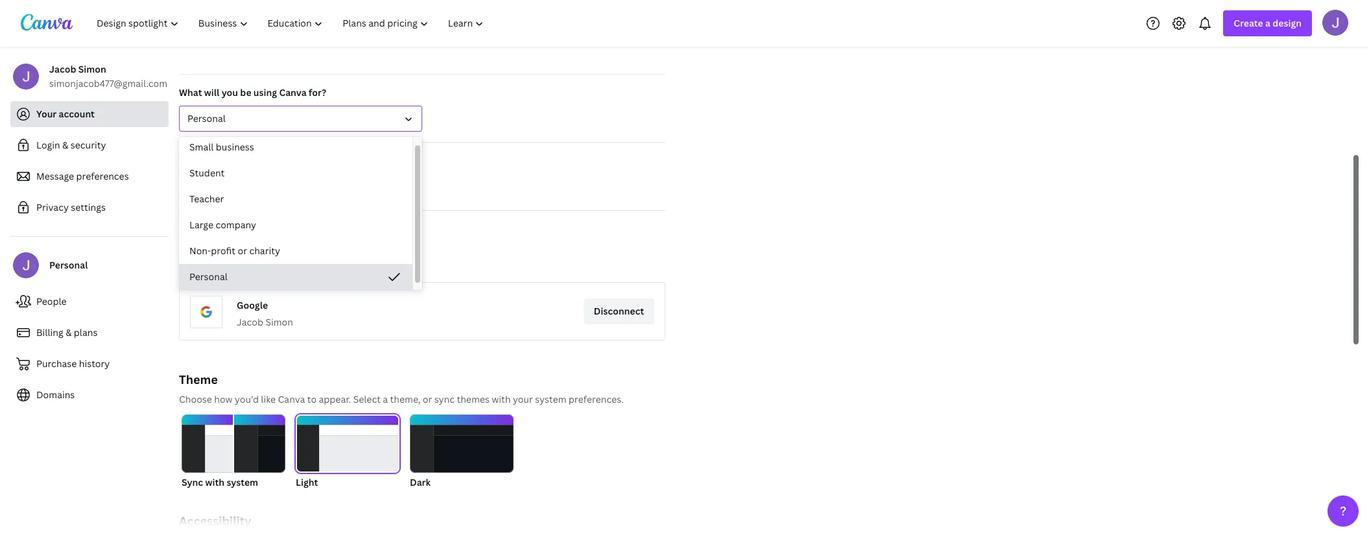 Task type: vqa. For each thing, say whether or not it's contained in the screenshot.
the topmost as
no



Task type: locate. For each thing, give the bounding box(es) containing it.
jacob inside jacob simon simonjacob477@gmail.com
[[49, 63, 76, 75]]

what will you be using canva for?
[[179, 86, 326, 99]]

with inside sync with system button
[[205, 476, 224, 488]]

top level navigation element
[[88, 10, 495, 36]]

theme choose how you'd like canva to appear. select a theme, or sync themes with your system preferences.
[[179, 372, 624, 405]]

small business option
[[179, 134, 412, 160]]

1 horizontal spatial system
[[535, 393, 566, 405]]

1 vertical spatial you
[[238, 258, 255, 270]]

your
[[36, 108, 57, 120]]

security
[[71, 139, 106, 151]]

1 vertical spatial jacob
[[237, 316, 263, 328]]

non-profit or charity option
[[179, 238, 412, 264]]

list box
[[179, 134, 412, 290]]

billing
[[36, 326, 63, 339]]

plans
[[74, 326, 98, 339]]

create a design button
[[1223, 10, 1312, 36]]

1 horizontal spatial a
[[1265, 17, 1271, 29]]

& for billing
[[66, 326, 72, 339]]

1 vertical spatial &
[[66, 326, 72, 339]]

preferences
[[76, 170, 129, 182]]

or left sync
[[423, 393, 432, 405]]

to left appear.
[[307, 393, 317, 405]]

large
[[189, 219, 213, 231]]

1 horizontal spatial with
[[492, 393, 511, 405]]

appear.
[[319, 393, 351, 405]]

& for login
[[62, 139, 68, 151]]

0 vertical spatial you
[[222, 86, 238, 99]]

services
[[179, 258, 216, 270]]

1 vertical spatial with
[[205, 476, 224, 488]]

create
[[1234, 17, 1263, 29]]

login & security link
[[10, 132, 169, 158]]

& inside login & security link
[[62, 139, 68, 151]]

0 horizontal spatial simon
[[78, 63, 106, 75]]

& inside 'billing & plans' link
[[66, 326, 72, 339]]

0 vertical spatial jacob
[[49, 63, 76, 75]]

1 vertical spatial or
[[423, 393, 432, 405]]

with
[[492, 393, 511, 405], [205, 476, 224, 488]]

jacob down google at the bottom left
[[237, 316, 263, 328]]

history
[[79, 357, 110, 370]]

2 vertical spatial canva
[[278, 393, 305, 405]]

simon up simonjacob477@gmail.com
[[78, 63, 106, 75]]

to
[[274, 258, 284, 270], [312, 258, 321, 270], [307, 393, 317, 405]]

0 vertical spatial system
[[535, 393, 566, 405]]

login & security
[[36, 139, 106, 151]]

canva inside theme choose how you'd like canva to appear. select a theme, or sync themes with your system preferences.
[[278, 393, 305, 405]]

message preferences link
[[10, 163, 169, 189]]

or
[[238, 245, 247, 257], [423, 393, 432, 405]]

a inside theme choose how you'd like canva to appear. select a theme, or sync themes with your system preferences.
[[383, 393, 388, 405]]

to left log
[[274, 258, 284, 270]]

settings
[[71, 201, 106, 213]]

you left use on the left of page
[[238, 258, 255, 270]]

social
[[230, 222, 255, 235]]

or right profit
[[238, 245, 247, 257]]

personal down non-
[[189, 270, 228, 283]]

simon down google at the bottom left
[[266, 316, 293, 328]]

message preferences
[[36, 170, 129, 182]]

1 vertical spatial a
[[383, 393, 388, 405]]

canva
[[279, 86, 307, 99], [323, 258, 350, 270], [278, 393, 305, 405]]

non-
[[189, 245, 211, 257]]

system
[[535, 393, 566, 405], [227, 476, 258, 488]]

dark
[[410, 476, 431, 488]]

system inside theme choose how you'd like canva to appear. select a theme, or sync themes with your system preferences.
[[535, 393, 566, 405]]

personal inside button
[[189, 270, 228, 283]]

with left your
[[492, 393, 511, 405]]

you left be
[[222, 86, 238, 99]]

0 vertical spatial simon
[[78, 63, 106, 75]]

you'd
[[235, 393, 259, 405]]

privacy settings link
[[10, 195, 169, 221]]

1 horizontal spatial or
[[423, 393, 432, 405]]

simon
[[78, 63, 106, 75], [266, 316, 293, 328]]

large company option
[[179, 212, 412, 238]]

canva right in
[[323, 258, 350, 270]]

Personal button
[[179, 106, 422, 132]]

sync with system
[[182, 476, 258, 488]]

canva left for?
[[279, 86, 307, 99]]

purchase
[[36, 357, 77, 370]]

jacob up your account
[[49, 63, 76, 75]]

0 vertical spatial canva
[[279, 86, 307, 99]]

light
[[296, 476, 318, 488]]

large company button
[[179, 212, 412, 238]]

1 vertical spatial canva
[[323, 258, 350, 270]]

canva right "like"
[[278, 393, 305, 405]]

to inside theme choose how you'd like canva to appear. select a theme, or sync themes with your system preferences.
[[307, 393, 317, 405]]

simonjacob477@gmail.com
[[49, 77, 167, 90]]

0 vertical spatial &
[[62, 139, 68, 151]]

canva for what
[[279, 86, 307, 99]]

0 horizontal spatial a
[[383, 393, 388, 405]]

&
[[62, 139, 68, 151], [66, 326, 72, 339]]

jacob
[[49, 63, 76, 75], [237, 316, 263, 328]]

1 horizontal spatial simon
[[266, 316, 293, 328]]

privacy settings
[[36, 201, 106, 213]]

0 vertical spatial with
[[492, 393, 511, 405]]

personal
[[187, 112, 226, 125], [49, 259, 88, 271], [189, 270, 228, 283]]

system right your
[[535, 393, 566, 405]]

teacher button
[[179, 186, 412, 212]]

personal button
[[179, 264, 412, 290]]

a
[[1265, 17, 1271, 29], [383, 393, 388, 405]]

system up accessibility
[[227, 476, 258, 488]]

0 vertical spatial or
[[238, 245, 247, 257]]

in
[[301, 258, 309, 270]]

company
[[216, 219, 256, 231]]

sync
[[434, 393, 455, 405]]

log
[[286, 258, 299, 270]]

your account
[[36, 108, 95, 120]]

1 vertical spatial system
[[227, 476, 258, 488]]

1 horizontal spatial jacob
[[237, 316, 263, 328]]

you
[[222, 86, 238, 99], [238, 258, 255, 270]]

a right select
[[383, 393, 388, 405]]

0 horizontal spatial or
[[238, 245, 247, 257]]

1 vertical spatial simon
[[266, 316, 293, 328]]

or inside theme choose how you'd like canva to appear. select a theme, or sync themes with your system preferences.
[[423, 393, 432, 405]]

personal down the will
[[187, 112, 226, 125]]

0 vertical spatial a
[[1265, 17, 1271, 29]]

a left the design
[[1265, 17, 1271, 29]]

0 horizontal spatial system
[[227, 476, 258, 488]]

preferences.
[[569, 393, 624, 405]]

0 horizontal spatial with
[[205, 476, 224, 488]]

profit
[[211, 245, 235, 257]]

& right login
[[62, 139, 68, 151]]

with right sync at the left of page
[[205, 476, 224, 488]]

0 horizontal spatial jacob
[[49, 63, 76, 75]]

& left plans
[[66, 326, 72, 339]]

google jacob simon
[[237, 299, 293, 328]]

select
[[353, 393, 381, 405]]



Task type: describe. For each thing, give the bounding box(es) containing it.
a inside dropdown button
[[1265, 17, 1271, 29]]

design
[[1273, 17, 1302, 29]]

list box containing small business
[[179, 134, 412, 290]]

people link
[[10, 289, 169, 315]]

theme
[[179, 372, 218, 387]]

services that you use to log in to canva
[[179, 258, 350, 270]]

domains
[[36, 388, 75, 401]]

disconnect
[[594, 305, 644, 317]]

student
[[189, 167, 225, 179]]

non-profit or charity
[[189, 245, 280, 257]]

message
[[36, 170, 74, 182]]

simon inside google jacob simon
[[266, 316, 293, 328]]

purchase history link
[[10, 351, 169, 377]]

people
[[36, 295, 67, 307]]

connected
[[179, 222, 228, 235]]

login
[[36, 139, 60, 151]]

student button
[[179, 160, 412, 186]]

teacher option
[[179, 186, 412, 212]]

like
[[261, 393, 276, 405]]

account
[[59, 108, 95, 120]]

personal inside button
[[187, 112, 226, 125]]

billing & plans
[[36, 326, 98, 339]]

jacob simon simonjacob477@gmail.com
[[49, 63, 167, 90]]

privacy
[[36, 201, 69, 213]]

purchase history
[[36, 357, 110, 370]]

language
[[179, 154, 221, 167]]

with inside theme choose how you'd like canva to appear. select a theme, or sync themes with your system preferences.
[[492, 393, 511, 405]]

themes
[[457, 393, 490, 405]]

student option
[[179, 160, 412, 186]]

accounts
[[258, 222, 298, 235]]

simon inside jacob simon simonjacob477@gmail.com
[[78, 63, 106, 75]]

personal up the people
[[49, 259, 88, 271]]

accessibility
[[179, 513, 251, 529]]

large company
[[189, 219, 256, 231]]

edit
[[631, 44, 648, 56]]

business
[[216, 141, 254, 153]]

sync
[[182, 476, 203, 488]]

you for that
[[238, 258, 255, 270]]

your account link
[[10, 101, 169, 127]]

for?
[[309, 86, 326, 99]]

use
[[257, 258, 272, 270]]

edit button
[[614, 38, 665, 64]]

will
[[204, 86, 219, 99]]

you for will
[[222, 86, 238, 99]]

to right in
[[312, 258, 321, 270]]

your
[[513, 393, 533, 405]]

small business
[[189, 141, 254, 153]]

non-profit or charity button
[[179, 238, 412, 264]]

theme,
[[390, 393, 421, 405]]

choose
[[179, 393, 212, 405]]

Light button
[[296, 414, 400, 490]]

small
[[189, 141, 214, 153]]

jacob inside google jacob simon
[[237, 316, 263, 328]]

or inside the non-profit or charity button
[[238, 245, 247, 257]]

charity
[[249, 245, 280, 257]]

teacher
[[189, 193, 224, 205]]

connected social accounts
[[179, 222, 298, 235]]

jacob simon image
[[1322, 9, 1348, 35]]

be
[[240, 86, 251, 99]]

system inside sync with system button
[[227, 476, 258, 488]]

Dark button
[[410, 414, 514, 490]]

domains link
[[10, 382, 169, 408]]

using
[[253, 86, 277, 99]]

what
[[179, 86, 202, 99]]

Sync with system button
[[182, 414, 285, 490]]

canva for theme
[[278, 393, 305, 405]]

personal option
[[179, 264, 412, 290]]

how
[[214, 393, 233, 405]]

that
[[218, 258, 236, 270]]

google
[[237, 299, 268, 311]]

billing & plans link
[[10, 320, 169, 346]]

create a design
[[1234, 17, 1302, 29]]

disconnect button
[[583, 298, 654, 324]]

small business button
[[179, 134, 412, 160]]



